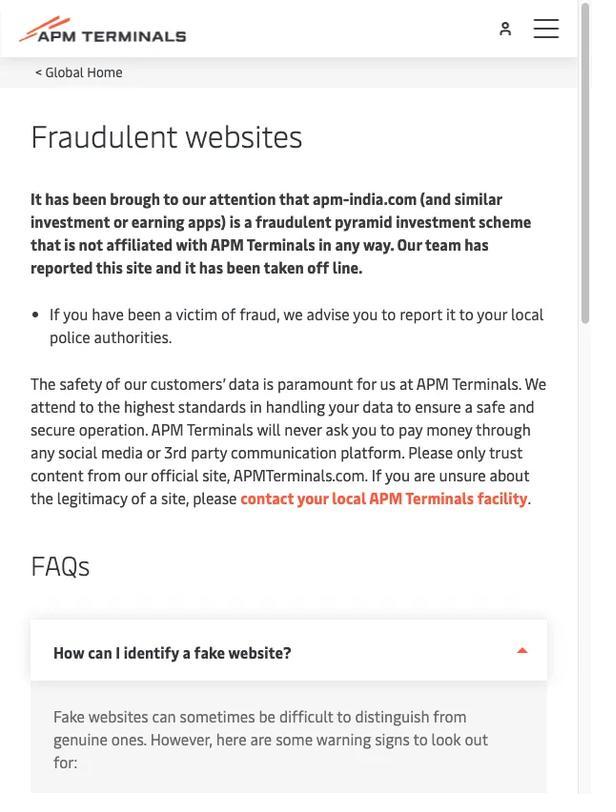 Task type: describe. For each thing, give the bounding box(es) containing it.
look
[[432, 729, 461, 749]]

contact your local apm terminals facility link
[[237, 487, 528, 508]]

apm up 3rd
[[151, 419, 184, 439]]

it inside it has been brough to our attention that apm-india.com (and similar investment or earning apps) is a fraudulent pyramid investment scheme that is not affiliated with apm terminals in any way. our team has reported this site and it has been taken off line.
[[185, 257, 196, 277]]

ask
[[326, 419, 349, 439]]

to right report
[[459, 303, 474, 324]]

here
[[216, 729, 247, 749]]

handling
[[266, 396, 325, 416]]

only
[[457, 442, 486, 462]]

way. our
[[363, 234, 422, 254]]

website?
[[229, 642, 292, 663]]

advise
[[307, 303, 350, 324]]

site
[[126, 257, 152, 277]]

authorities.
[[94, 326, 172, 347]]

0 vertical spatial that
[[279, 188, 309, 208]]

2 vertical spatial your
[[297, 487, 329, 508]]

please
[[409, 442, 453, 462]]

you up contact your local apm terminals facility .
[[385, 465, 410, 485]]

your inside the if you have been a victim of fraud, we advise you to report it to your local police authorities.
[[477, 303, 508, 324]]

in inside the safety of our customers' data is paramount for us at apm terminals. we attend to the highest standards in handling your data to ensure a safe and secure operation. apm terminals will never ask you to pay money through any social media or 3rd party communication platform. please only trust content from our official site, apmterminals.com. if you are unsure about the legitimacy of a site, please
[[250, 396, 262, 416]]

social
[[58, 442, 97, 462]]

trust
[[489, 442, 523, 462]]

1 vertical spatial the
[[31, 487, 53, 508]]

with
[[176, 234, 208, 254]]

how
[[53, 642, 85, 663]]

is inside the safety of our customers' data is paramount for us at apm terminals. we attend to the highest standards in handling your data to ensure a safe and secure operation. apm terminals will never ask you to pay money through any social media or 3rd party communication platform. please only trust content from our official site, apmterminals.com. if you are unsure about the legitimacy of a site, please
[[263, 373, 274, 393]]

to inside it has been brough to our attention that apm-india.com (and similar investment or earning apps) is a fraudulent pyramid investment scheme that is not affiliated with apm terminals in any way. our team has reported this site and it has been taken off line.
[[163, 188, 179, 208]]

1 vertical spatial is
[[64, 234, 75, 254]]

apm-
[[313, 188, 350, 208]]

have
[[92, 303, 124, 324]]

local inside the if you have been a victim of fraud, we advise you to report it to your local police authorities.
[[511, 303, 544, 324]]

unsure
[[439, 465, 486, 485]]

1 horizontal spatial the
[[97, 396, 120, 416]]

any inside the safety of our customers' data is paramount for us at apm terminals. we attend to the highest standards in handling your data to ensure a safe and secure operation. apm terminals will never ask you to pay money through any social media or 3rd party communication platform. please only trust content from our official site, apmterminals.com. if you are unsure about the legitimacy of a site, please
[[31, 442, 55, 462]]

distinguish
[[355, 706, 430, 726]]

apm inside it has been brough to our attention that apm-india.com (and similar investment or earning apps) is a fraudulent pyramid investment scheme that is not affiliated with apm terminals in any way. our team has reported this site and it has been taken off line.
[[211, 234, 244, 254]]

affiliated
[[106, 234, 173, 254]]

fraudulent
[[31, 114, 178, 155]]

legitimacy
[[57, 487, 128, 508]]

apm up ensure
[[417, 373, 449, 393]]

platform.
[[341, 442, 405, 462]]

3rd
[[164, 442, 187, 462]]

or inside it has been brough to our attention that apm-india.com (and similar investment or earning apps) is a fraudulent pyramid investment scheme that is not affiliated with apm terminals in any way. our team has reported this site and it has been taken off line.
[[113, 211, 128, 231]]

0 vertical spatial site,
[[202, 465, 230, 485]]

1 vertical spatial our
[[124, 373, 147, 393]]

line.
[[333, 257, 363, 277]]

it has been brough to our attention that apm-india.com (and similar investment or earning apps) is a fraudulent pyramid investment scheme that is not affiliated with apm terminals in any way. our team has reported this site and it has been taken off line.
[[31, 188, 532, 277]]

please
[[193, 487, 237, 508]]

i
[[116, 642, 120, 663]]

0 horizontal spatial site,
[[161, 487, 189, 508]]

it
[[31, 188, 42, 208]]

1 horizontal spatial is
[[230, 211, 241, 231]]

official
[[151, 465, 199, 485]]

apps)
[[188, 211, 226, 231]]

and inside the safety of our customers' data is paramount for us at apm terminals. we attend to the highest standards in handling your data to ensure a safe and secure operation. apm terminals will never ask you to pay money through any social media or 3rd party communication platform. please only trust content from our official site, apmterminals.com. if you are unsure about the legitimacy of a site, please
[[509, 396, 535, 416]]

safe
[[477, 396, 506, 416]]

we
[[525, 373, 547, 393]]

if you have been a victim of fraud, we advise you to report it to your local police authorities.
[[50, 303, 544, 347]]

fake websites can sometimes be difficult to distinguish from genuine ones. however, here are some warning signs to look out for:
[[53, 706, 489, 772]]

pyramid
[[335, 211, 393, 231]]

sometimes
[[180, 706, 255, 726]]

apm down platform.
[[369, 487, 403, 508]]

will
[[257, 419, 281, 439]]

content
[[31, 465, 83, 485]]

the
[[31, 373, 56, 393]]

report
[[400, 303, 443, 324]]

off
[[307, 257, 329, 277]]

media
[[101, 442, 143, 462]]

signs
[[375, 729, 410, 749]]

team
[[425, 234, 461, 254]]

and inside it has been brough to our attention that apm-india.com (and similar investment or earning apps) is a fraudulent pyramid investment scheme that is not affiliated with apm terminals in any way. our team has reported this site and it has been taken off line.
[[156, 257, 182, 277]]

contact
[[241, 487, 294, 508]]

however,
[[150, 729, 213, 749]]

identify
[[124, 642, 179, 663]]

fake
[[53, 706, 85, 726]]

warning
[[317, 729, 371, 749]]

we
[[284, 303, 303, 324]]

a inside it has been brough to our attention that apm-india.com (and similar investment or earning apps) is a fraudulent pyramid investment scheme that is not affiliated with apm terminals in any way. our team has reported this site and it has been taken off line.
[[244, 211, 252, 231]]

to left pay
[[380, 419, 395, 439]]

ones.
[[111, 729, 147, 749]]

terminals inside the safety of our customers' data is paramount for us at apm terminals. we attend to the highest standards in handling your data to ensure a safe and secure operation. apm terminals will never ask you to pay money through any social media or 3rd party communication platform. please only trust content from our official site, apmterminals.com. if you are unsure about the legitimacy of a site, please
[[187, 419, 253, 439]]

highest
[[124, 396, 175, 416]]

standards
[[178, 396, 246, 416]]

global
[[45, 62, 84, 80]]

facility
[[478, 487, 528, 508]]

how can i identify a fake website? button
[[31, 620, 548, 681]]

to down at
[[397, 396, 412, 416]]

you up platform.
[[352, 419, 377, 439]]

contact your local apm terminals facility .
[[237, 487, 532, 508]]

to left look on the right of page
[[413, 729, 428, 749]]

<
[[35, 62, 42, 80]]

a inside dropdown button
[[183, 642, 191, 663]]

our inside it has been brough to our attention that apm-india.com (and similar investment or earning apps) is a fraudulent pyramid investment scheme that is not affiliated with apm terminals in any way. our team has reported this site and it has been taken off line.
[[182, 188, 206, 208]]

can inside how can i identify a fake website? dropdown button
[[88, 642, 112, 663]]

1 horizontal spatial been
[[227, 257, 261, 277]]

communication
[[231, 442, 337, 462]]

1 vertical spatial of
[[131, 487, 146, 508]]

us
[[380, 373, 396, 393]]

reported
[[31, 257, 93, 277]]



Task type: vqa. For each thing, say whether or not it's contained in the screenshot.
'the' in the "Our name is a promise and a commitment to trust and excellence. We are all ambassadors representing and safeguarding the Maersk name, striving for a more sustainable and integrated world."
no



Task type: locate. For each thing, give the bounding box(es) containing it.
data up "standards"
[[229, 373, 259, 393]]

0 vertical spatial it
[[185, 257, 196, 277]]

0 vertical spatial websites
[[185, 114, 303, 155]]

secure
[[31, 419, 75, 439]]

paramount
[[278, 373, 353, 393]]

websites up ones.
[[89, 706, 148, 726]]

never
[[285, 419, 322, 439]]

for:
[[53, 752, 77, 772]]

it inside the if you have been a victim of fraud, we advise you to report it to your local police authorities.
[[446, 303, 456, 324]]

is up handling
[[263, 373, 274, 393]]

or down brough
[[113, 211, 128, 231]]

is
[[230, 211, 241, 231], [64, 234, 75, 254], [263, 373, 274, 393]]

of right 'legitimacy'
[[131, 487, 146, 508]]

0 vertical spatial our
[[182, 188, 206, 208]]

in up will
[[250, 396, 262, 416]]

if inside the if you have been a victim of fraud, we advise you to report it to your local police authorities.
[[50, 303, 60, 324]]

data down us
[[363, 396, 394, 416]]

0 horizontal spatial in
[[250, 396, 262, 416]]

0 vertical spatial local
[[511, 303, 544, 324]]

0 horizontal spatial is
[[64, 234, 75, 254]]

been left brough
[[72, 188, 107, 208]]

1 horizontal spatial that
[[279, 188, 309, 208]]

it right report
[[446, 303, 456, 324]]

1 vertical spatial websites
[[89, 706, 148, 726]]

0 vertical spatial or
[[113, 211, 128, 231]]

1 vertical spatial been
[[227, 257, 261, 277]]

that
[[279, 188, 309, 208], [31, 234, 61, 254]]

1 horizontal spatial data
[[363, 396, 394, 416]]

0 horizontal spatial the
[[31, 487, 53, 508]]

1 vertical spatial are
[[250, 729, 272, 749]]

0 horizontal spatial websites
[[89, 706, 148, 726]]

attend
[[31, 396, 76, 416]]

1 horizontal spatial can
[[152, 706, 176, 726]]

victim
[[176, 303, 218, 324]]

1 horizontal spatial from
[[433, 706, 467, 726]]

your down the apmterminals.com. at the bottom
[[297, 487, 329, 508]]

this
[[96, 257, 123, 277]]

0 horizontal spatial investment
[[31, 211, 110, 231]]

0 horizontal spatial local
[[332, 487, 366, 508]]

our up highest
[[124, 373, 147, 393]]

1 vertical spatial that
[[31, 234, 61, 254]]

can left i
[[88, 642, 112, 663]]

taken
[[264, 257, 304, 277]]

that up reported
[[31, 234, 61, 254]]

1 horizontal spatial are
[[414, 465, 436, 485]]

the safety of our customers' data is paramount for us at apm terminals. we attend to the highest standards in handling your data to ensure a safe and secure operation. apm terminals will never ask you to pay money through any social media or 3rd party communication platform. please only trust content from our official site, apmterminals.com. if you are unsure about the legitimacy of a site, please
[[31, 373, 547, 508]]

police
[[50, 326, 90, 347]]

0 horizontal spatial data
[[229, 373, 259, 393]]

and right site
[[156, 257, 182, 277]]

1 vertical spatial data
[[363, 396, 394, 416]]

apmterminals.com.
[[233, 465, 368, 485]]

been
[[72, 188, 107, 208], [227, 257, 261, 277]]

can up however, at the left bottom of page
[[152, 706, 176, 726]]

our down media
[[125, 465, 147, 485]]

india.com (and
[[350, 188, 451, 208]]

faqs
[[31, 547, 90, 583]]

has
[[45, 188, 69, 208], [465, 234, 489, 254], [199, 257, 223, 277]]

a
[[244, 211, 252, 231], [465, 396, 473, 416], [150, 487, 158, 508], [183, 642, 191, 663]]

1 horizontal spatial if
[[372, 465, 382, 485]]

any down secure
[[31, 442, 55, 462]]

.
[[528, 487, 532, 508]]

money
[[427, 419, 473, 439]]

1 horizontal spatial and
[[509, 396, 535, 416]]

local down platform.
[[332, 487, 366, 508]]

from up look on the right of page
[[433, 706, 467, 726]]

are inside "fake websites can sometimes be difficult to distinguish from genuine ones. however, here are some warning signs to look out for:"
[[250, 729, 272, 749]]

1 horizontal spatial any
[[335, 234, 360, 254]]

a down official on the left bottom of the page
[[150, 487, 158, 508]]

a down 'attention'
[[244, 211, 252, 231]]

party
[[191, 442, 227, 462]]

or inside the safety of our customers' data is paramount for us at apm terminals. we attend to the highest standards in handling your data to ensure a safe and secure operation. apm terminals will never ask you to pay money through any social media or 3rd party communication platform. please only trust content from our official site, apmterminals.com. if you are unsure about the legitimacy of a site, please
[[147, 442, 161, 462]]

are
[[414, 465, 436, 485], [250, 729, 272, 749]]

our
[[182, 188, 206, 208], [124, 373, 147, 393], [125, 465, 147, 485]]

1 investment from the left
[[31, 211, 110, 231]]

1 vertical spatial it
[[446, 303, 456, 324]]

you
[[63, 303, 88, 324], [353, 303, 378, 324], [352, 419, 377, 439], [385, 465, 410, 485]]

can
[[88, 642, 112, 663], [152, 706, 176, 726]]

0 vertical spatial has
[[45, 188, 69, 208]]

2 vertical spatial our
[[125, 465, 147, 485]]

1 vertical spatial terminals
[[187, 419, 253, 439]]

how can i identify a fake website?
[[53, 642, 292, 663]]

the down content
[[31, 487, 53, 508]]

1 vertical spatial has
[[465, 234, 489, 254]]

0 horizontal spatial any
[[31, 442, 55, 462]]

0 horizontal spatial from
[[87, 465, 121, 485]]

from
[[87, 465, 121, 485], [433, 706, 467, 726]]

terminals down unsure
[[406, 487, 474, 508]]

1 horizontal spatial or
[[147, 442, 161, 462]]

your inside the safety of our customers' data is paramount for us at apm terminals. we attend to the highest standards in handling your data to ensure a safe and secure operation. apm terminals will never ask you to pay money through any social media or 3rd party communication platform. please only trust content from our official site, apmterminals.com. if you are unsure about the legitimacy of a site, please
[[329, 396, 359, 416]]

to down "safety"
[[79, 396, 94, 416]]

terminals down "standards"
[[187, 419, 253, 439]]

local up we
[[511, 303, 544, 324]]

1 horizontal spatial site,
[[202, 465, 230, 485]]

home
[[87, 62, 123, 80]]

data
[[229, 373, 259, 393], [363, 396, 394, 416]]

2 vertical spatial is
[[263, 373, 274, 393]]

any up line.
[[335, 234, 360, 254]]

to up earning
[[163, 188, 179, 208]]

websites up 'attention'
[[185, 114, 303, 155]]

are inside the safety of our customers' data is paramount for us at apm terminals. we attend to the highest standards in handling your data to ensure a safe and secure operation. apm terminals will never ask you to pay money through any social media or 3rd party communication platform. please only trust content from our official site, apmterminals.com. if you are unsure about the legitimacy of a site, please
[[414, 465, 436, 485]]

you right advise
[[353, 303, 378, 324]]

to left report
[[382, 303, 396, 324]]

customers'
[[150, 373, 225, 393]]

in up off
[[319, 234, 332, 254]]

from inside "fake websites can sometimes be difficult to distinguish from genuine ones. however, here are some warning signs to look out for:"
[[433, 706, 467, 726]]

websites inside "fake websites can sometimes be difficult to distinguish from genuine ones. however, here are some warning signs to look out for:"
[[89, 706, 148, 726]]

be
[[259, 706, 276, 726]]

in inside it has been brough to our attention that apm-india.com (and similar investment or earning apps) is a fraudulent pyramid investment scheme that is not affiliated with apm terminals in any way. our team has reported this site and it has been taken off line.
[[319, 234, 332, 254]]

not
[[79, 234, 103, 254]]

brough
[[110, 188, 160, 208]]

0 horizontal spatial or
[[113, 211, 128, 231]]

site, up "please"
[[202, 465, 230, 485]]

if down platform.
[[372, 465, 382, 485]]

0 vertical spatial your
[[477, 303, 508, 324]]

a left the safe
[[465, 396, 473, 416]]

0 vertical spatial can
[[88, 642, 112, 663]]

apm
[[211, 234, 244, 254], [417, 373, 449, 393], [151, 419, 184, 439], [369, 487, 403, 508]]

if up police
[[50, 303, 60, 324]]

been left the taken
[[227, 257, 261, 277]]

1 horizontal spatial websites
[[185, 114, 303, 155]]

ensure
[[415, 396, 461, 416]]

about
[[490, 465, 530, 485]]

1 horizontal spatial in
[[319, 234, 332, 254]]

1 vertical spatial local
[[332, 487, 366, 508]]

of right "safety"
[[106, 373, 120, 393]]

any
[[335, 234, 360, 254], [31, 442, 55, 462]]

0 horizontal spatial are
[[250, 729, 272, 749]]

2 investment from the left
[[396, 211, 476, 231]]

1 vertical spatial any
[[31, 442, 55, 462]]

out
[[465, 729, 489, 749]]

at
[[400, 373, 413, 393]]

0 horizontal spatial if
[[50, 303, 60, 324]]

0 horizontal spatial been
[[72, 188, 107, 208]]

websites for fraudulent
[[185, 114, 303, 155]]

global home link
[[45, 62, 123, 80]]

2 horizontal spatial is
[[263, 373, 274, 393]]

pay
[[399, 419, 423, 439]]

site,
[[202, 465, 230, 485], [161, 487, 189, 508]]

your up "terminals."
[[477, 303, 508, 324]]

1 vertical spatial if
[[372, 465, 382, 485]]

genuine
[[53, 729, 108, 749]]

1 horizontal spatial it
[[446, 303, 456, 324]]

0 vertical spatial data
[[229, 373, 259, 393]]

fraudulent websites
[[31, 114, 303, 155]]

site, down official on the left bottom of the page
[[161, 487, 189, 508]]

2 vertical spatial terminals
[[406, 487, 474, 508]]

0 vertical spatial been
[[72, 188, 107, 208]]

has right team
[[465, 234, 489, 254]]

it down with
[[185, 257, 196, 277]]

0 vertical spatial any
[[335, 234, 360, 254]]

< global home
[[35, 62, 123, 80]]

to up warning
[[337, 706, 352, 726]]

1 horizontal spatial local
[[511, 303, 544, 324]]

0 vertical spatial if
[[50, 303, 60, 324]]

to
[[163, 188, 179, 208], [382, 303, 396, 324], [459, 303, 474, 324], [79, 396, 94, 416], [397, 396, 412, 416], [380, 419, 395, 439], [337, 706, 352, 726], [413, 729, 428, 749]]

the
[[97, 396, 120, 416], [31, 487, 53, 508]]

0 horizontal spatial it
[[185, 257, 196, 277]]

0 vertical spatial in
[[319, 234, 332, 254]]

0 horizontal spatial and
[[156, 257, 182, 277]]

1 horizontal spatial of
[[131, 487, 146, 508]]

scheme
[[479, 211, 532, 231]]

1 vertical spatial or
[[147, 442, 161, 462]]

websites for fake
[[89, 706, 148, 726]]

that up fraudulent
[[279, 188, 309, 208]]

1 horizontal spatial investment
[[396, 211, 476, 231]]

local
[[511, 303, 544, 324], [332, 487, 366, 508]]

or left 3rd
[[147, 442, 161, 462]]

investment up not at the top of page
[[31, 211, 110, 231]]

0 horizontal spatial has
[[45, 188, 69, 208]]

some
[[276, 729, 313, 749]]

your
[[477, 303, 508, 324], [329, 396, 359, 416], [297, 487, 329, 508]]

safety
[[60, 373, 102, 393]]

1 vertical spatial in
[[250, 396, 262, 416]]

terminals up the taken
[[247, 234, 315, 254]]

1 vertical spatial your
[[329, 396, 359, 416]]

through
[[476, 419, 531, 439]]

0 horizontal spatial can
[[88, 642, 112, 663]]

0 vertical spatial are
[[414, 465, 436, 485]]

is down 'attention'
[[230, 211, 241, 231]]

0 horizontal spatial of
[[106, 373, 120, 393]]

1 horizontal spatial has
[[199, 257, 223, 277]]

has right it
[[45, 188, 69, 208]]

2 vertical spatial has
[[199, 257, 223, 277]]

0 vertical spatial and
[[156, 257, 182, 277]]

has down with
[[199, 257, 223, 277]]

0 vertical spatial terminals
[[247, 234, 315, 254]]

similar
[[455, 188, 502, 208]]

investment
[[31, 211, 110, 231], [396, 211, 476, 231]]

of fraud,
[[221, 303, 280, 324]]

operation.
[[79, 419, 148, 439]]

0 vertical spatial is
[[230, 211, 241, 231]]

it
[[185, 257, 196, 277], [446, 303, 456, 324]]

can inside "fake websites can sometimes be difficult to distinguish from genuine ones. however, here are some warning signs to look out for:"
[[152, 706, 176, 726]]

0 vertical spatial of
[[106, 373, 120, 393]]

0 vertical spatial from
[[87, 465, 121, 485]]

your up the ask at the right of page
[[329, 396, 359, 416]]

apm down apps)
[[211, 234, 244, 254]]

fake
[[194, 642, 225, 663]]

1 vertical spatial and
[[509, 396, 535, 416]]

you up police
[[63, 303, 88, 324]]

from up 'legitimacy'
[[87, 465, 121, 485]]

for
[[357, 373, 377, 393]]

any inside it has been brough to our attention that apm-india.com (and similar investment or earning apps) is a fraudulent pyramid investment scheme that is not affiliated with apm terminals in any way. our team has reported this site and it has been taken off line.
[[335, 234, 360, 254]]

are down please
[[414, 465, 436, 485]]

fraudulent
[[256, 211, 332, 231]]

and
[[156, 257, 182, 277], [509, 396, 535, 416]]

attention
[[209, 188, 276, 208]]

our up apps)
[[182, 188, 206, 208]]

if inside the safety of our customers' data is paramount for us at apm terminals. we attend to the highest standards in handling your data to ensure a safe and secure operation. apm terminals will never ask you to pay money through any social media or 3rd party communication platform. please only trust content from our official site, apmterminals.com. if you are unsure about the legitimacy of a site, please
[[372, 465, 382, 485]]

from inside the safety of our customers' data is paramount for us at apm terminals. we attend to the highest standards in handling your data to ensure a safe and secure operation. apm terminals will never ask you to pay money through any social media or 3rd party communication platform. please only trust content from our official site, apmterminals.com. if you are unsure about the legitimacy of a site, please
[[87, 465, 121, 485]]

1 vertical spatial from
[[433, 706, 467, 726]]

a left fake
[[183, 642, 191, 663]]

2 horizontal spatial has
[[465, 234, 489, 254]]

the up 'operation.'
[[97, 396, 120, 416]]

how can i identify a fake website? element
[[31, 681, 548, 795]]

and down we
[[509, 396, 535, 416]]

1 vertical spatial can
[[152, 706, 176, 726]]

or
[[113, 211, 128, 231], [147, 442, 161, 462]]

0 horizontal spatial that
[[31, 234, 61, 254]]

0 vertical spatial the
[[97, 396, 120, 416]]

terminals
[[247, 234, 315, 254], [187, 419, 253, 439], [406, 487, 474, 508]]

is left not at the top of page
[[64, 234, 75, 254]]

investment up team
[[396, 211, 476, 231]]

1 vertical spatial site,
[[161, 487, 189, 508]]

terminals.
[[452, 373, 522, 393]]

are down be
[[250, 729, 272, 749]]

difficult
[[279, 706, 334, 726]]

terminals inside it has been brough to our attention that apm-india.com (and similar investment or earning apps) is a fraudulent pyramid investment scheme that is not affiliated with apm terminals in any way. our team has reported this site and it has been taken off line.
[[247, 234, 315, 254]]



